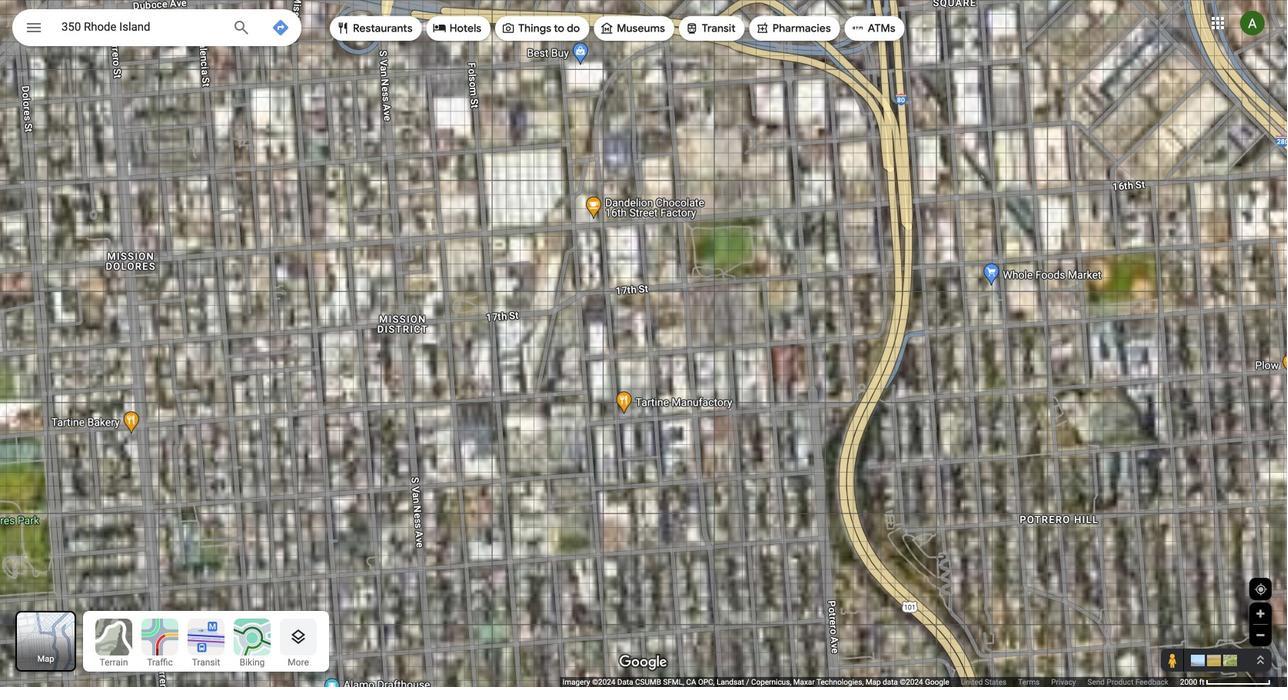 Task type: vqa. For each thing, say whether or not it's contained in the screenshot.
the Zoom in "icon"
yes



Task type: describe. For each thing, give the bounding box(es) containing it.
Search Google Maps field
[[12, 9, 302, 51]]

google maps element
[[0, 0, 1288, 688]]

none field inside search google maps field
[[62, 18, 220, 36]]



Task type: locate. For each thing, give the bounding box(es) containing it.
zoom in image
[[1256, 609, 1267, 620]]

None field
[[62, 18, 220, 36]]

show your location image
[[1255, 583, 1269, 597]]

zoom out image
[[1256, 630, 1267, 642]]

none search field inside google maps element
[[12, 9, 302, 51]]

None search field
[[12, 9, 302, 51]]

show street view coverage image
[[1162, 649, 1185, 672]]

google account: augustus odena  
(augustus@adept.ai) image
[[1241, 11, 1266, 35]]



